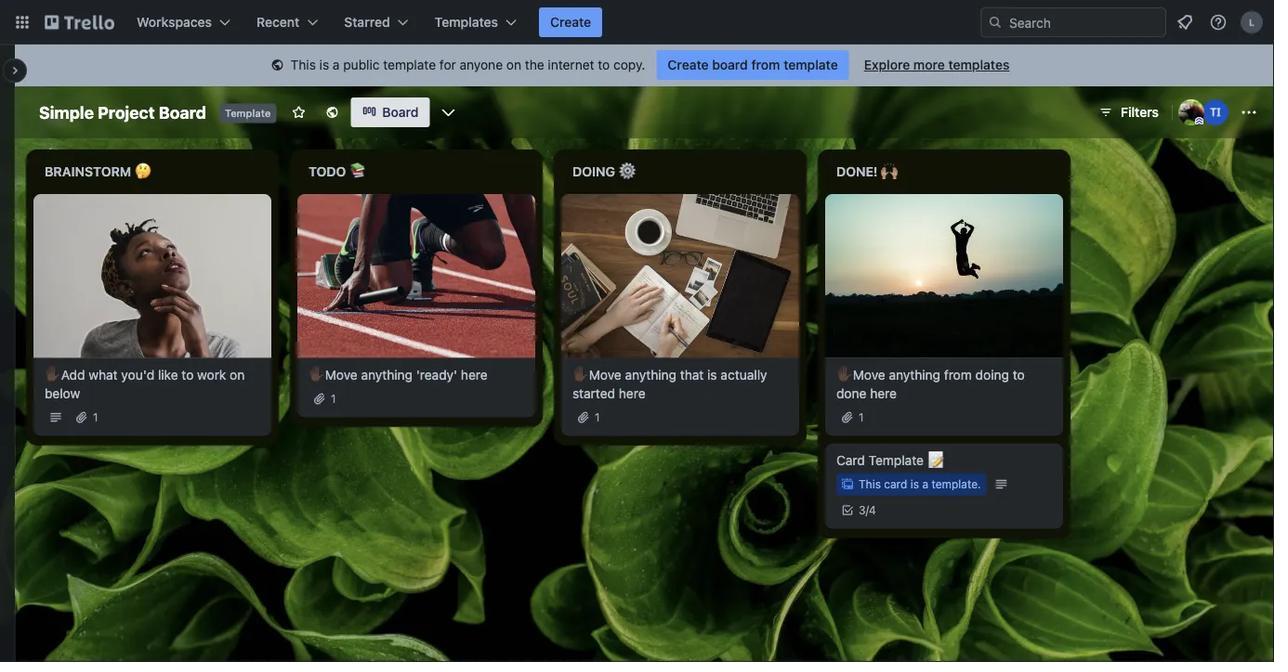 Task type: describe. For each thing, give the bounding box(es) containing it.
move for ✋🏿 move anything that is actually started here
[[589, 367, 622, 383]]

✋🏿 add what you'd like to work on below link
[[45, 366, 260, 403]]

work
[[197, 367, 226, 383]]

card
[[884, 478, 908, 491]]

DONE! 🙌🏽 text field
[[826, 157, 1063, 187]]

✋🏿 move anything from doing to done here link
[[837, 366, 1052, 403]]

'ready'
[[416, 367, 457, 383]]

on for anyone
[[506, 57, 522, 73]]

brainstorm 🤔
[[45, 164, 148, 179]]

📝
[[927, 453, 941, 468]]

to for ✋🏿 move anything from doing to done here
[[1013, 367, 1025, 383]]

✋🏿 add what you'd like to work on below
[[45, 367, 245, 401]]

1 for ✋🏿 move anything that is actually started here
[[595, 412, 600, 425]]

0 vertical spatial from
[[752, 57, 780, 73]]

below
[[45, 386, 80, 401]]

this card is a template.
[[859, 478, 981, 491]]

3
[[859, 504, 866, 517]]

templates
[[435, 14, 498, 30]]

show menu image
[[1240, 103, 1259, 122]]

template.
[[932, 478, 981, 491]]

TODO 📚 text field
[[297, 157, 535, 187]]

DOING ⚙️ text field
[[561, 157, 799, 187]]

this for this is a public template for anyone on the internet to copy.
[[291, 57, 316, 73]]

✋🏿 for ✋🏿 move anything 'ready' here
[[309, 367, 322, 383]]

done
[[837, 386, 867, 401]]

BRAINSTORM 🤔 text field
[[33, 157, 271, 187]]

star or unstar board image
[[291, 105, 306, 120]]

explore more templates
[[864, 57, 1010, 73]]

what
[[89, 367, 118, 383]]

templates
[[949, 57, 1010, 73]]

anything for 'ready'
[[361, 367, 413, 383]]

from inside '✋🏿 move anything from doing to done here'
[[944, 367, 972, 383]]

doing ⚙️
[[573, 164, 632, 179]]

board link
[[351, 98, 430, 127]]

for
[[440, 57, 456, 73]]

template inside card template 📝 link
[[869, 453, 924, 468]]

card template 📝 link
[[837, 451, 1052, 470]]

board inside text box
[[159, 102, 206, 122]]

that
[[680, 367, 704, 383]]

✋🏿 move anything from doing to done here
[[837, 367, 1025, 401]]

filters button
[[1093, 98, 1165, 127]]

4
[[869, 504, 876, 517]]

simple
[[39, 102, 94, 122]]

Board name text field
[[30, 98, 216, 127]]

to for ✋🏿 add what you'd like to work on below
[[182, 367, 194, 383]]

✋🏿 for ✋🏿 add what you'd like to work on below
[[45, 367, 58, 383]]

1 for ✋🏿 move anything 'ready' here
[[331, 393, 336, 406]]

1 for ✋🏿 move anything from doing to done here
[[859, 412, 864, 425]]

3 / 4
[[859, 504, 876, 517]]

like
[[158, 367, 178, 383]]

started
[[573, 386, 615, 401]]

here for ✋🏿 move anything from doing to done here
[[870, 386, 897, 401]]

l button
[[1237, 7, 1267, 37]]

✋🏿 for ✋🏿 move anything from doing to done here
[[837, 367, 850, 383]]

doing
[[573, 164, 615, 179]]

recent button
[[245, 7, 329, 37]]

more
[[914, 57, 945, 73]]

this for this card is a template.
[[859, 478, 881, 491]]

workspaces
[[137, 14, 212, 30]]

2 template from the left
[[784, 57, 838, 73]]

create button
[[539, 7, 603, 37]]

you'd
[[121, 367, 154, 383]]

🤔
[[135, 164, 148, 179]]

actually
[[721, 367, 767, 383]]

trello inspiration (inspiringtaco) image
[[1203, 99, 1229, 125]]

the
[[525, 57, 544, 73]]

1 template from the left
[[383, 57, 436, 73]]



Task type: vqa. For each thing, say whether or not it's contained in the screenshot.
on to the right
yes



Task type: locate. For each thing, give the bounding box(es) containing it.
create left board
[[668, 57, 709, 73]]

2 horizontal spatial anything
[[889, 367, 941, 383]]

sm image
[[268, 57, 287, 75]]

⚙️
[[619, 164, 632, 179]]

to inside '✋🏿 move anything from doing to done here'
[[1013, 367, 1025, 383]]

is inside the ✋🏿 move anything that is actually started here
[[708, 367, 717, 383]]

to left copy.
[[598, 57, 610, 73]]

starred button
[[333, 7, 420, 37]]

2 horizontal spatial here
[[870, 386, 897, 401]]

here
[[461, 367, 488, 383], [619, 386, 646, 401], [870, 386, 897, 401]]

✋🏿 move anything that is actually started here
[[573, 367, 767, 401]]

public image
[[325, 105, 340, 120]]

0 vertical spatial on
[[506, 57, 522, 73]]

recent
[[257, 14, 300, 30]]

2 horizontal spatial to
[[1013, 367, 1025, 383]]

anyone
[[460, 57, 503, 73]]

create board from template link
[[657, 50, 849, 80]]

todo
[[309, 164, 346, 179]]

move inside '✋🏿 move anything from doing to done here'
[[853, 367, 886, 383]]

1 horizontal spatial create
[[668, 57, 709, 73]]

search image
[[988, 15, 1003, 30]]

board left customize views icon
[[382, 105, 419, 120]]

1 horizontal spatial here
[[619, 386, 646, 401]]

0 horizontal spatial create
[[550, 14, 591, 30]]

card
[[837, 453, 865, 468]]

on for work
[[230, 367, 245, 383]]

filters
[[1121, 105, 1159, 120]]

anything left the that
[[625, 367, 677, 383]]

anything for that
[[625, 367, 677, 383]]

this left card
[[859, 478, 881, 491]]

create up 'internet'
[[550, 14, 591, 30]]

1 down what
[[93, 412, 98, 425]]

anything
[[361, 367, 413, 383], [625, 367, 677, 383], [889, 367, 941, 383]]

create inside create board from template link
[[668, 57, 709, 73]]

1 down started
[[595, 412, 600, 425]]

a down 📝
[[923, 478, 929, 491]]

here inside '✋🏿 move anything from doing to done here'
[[870, 386, 897, 401]]

0 horizontal spatial is
[[319, 57, 329, 73]]

from right board
[[752, 57, 780, 73]]

template left for
[[383, 57, 436, 73]]

l
[[1249, 17, 1255, 27]]

on inside ✋🏿 add what you'd like to work on below
[[230, 367, 245, 383]]

to right doing
[[1013, 367, 1025, 383]]

anything for from
[[889, 367, 941, 383]]

1 vertical spatial this
[[859, 478, 881, 491]]

📚
[[349, 164, 362, 179]]

2 horizontal spatial move
[[853, 367, 886, 383]]

explore
[[864, 57, 910, 73]]

template
[[225, 107, 271, 119], [869, 453, 924, 468]]

on
[[506, 57, 522, 73], [230, 367, 245, 383]]

is
[[319, 57, 329, 73], [708, 367, 717, 383], [911, 478, 919, 491]]

luigibowers16 (luigibowers161) image
[[1241, 11, 1263, 33]]

anything inside '✋🏿 move anything from doing to done here'
[[889, 367, 941, 383]]

0 vertical spatial is
[[319, 57, 329, 73]]

doing
[[976, 367, 1009, 383]]

0 horizontal spatial this
[[291, 57, 316, 73]]

2 anything from the left
[[625, 367, 677, 383]]

explore more templates link
[[853, 50, 1021, 80]]

primary element
[[0, 0, 1275, 45]]

dmugisha (dmugisha) image
[[1179, 99, 1205, 125]]

public
[[343, 57, 380, 73]]

0 notifications image
[[1174, 11, 1196, 33]]

1 horizontal spatial a
[[923, 478, 929, 491]]

0 horizontal spatial a
[[333, 57, 340, 73]]

create
[[550, 14, 591, 30], [668, 57, 709, 73]]

2 vertical spatial is
[[911, 478, 919, 491]]

move inside the ✋🏿 move anything that is actually started here
[[589, 367, 622, 383]]

todo 📚
[[309, 164, 362, 179]]

1 horizontal spatial this
[[859, 478, 881, 491]]

a left 'public'
[[333, 57, 340, 73]]

simple project board
[[39, 102, 206, 122]]

✋🏿 move anything 'ready' here link
[[309, 366, 524, 385]]

done! 🙌🏽
[[837, 164, 894, 179]]

2 move from the left
[[589, 367, 622, 383]]

0 horizontal spatial template
[[225, 107, 271, 119]]

customize views image
[[439, 103, 458, 122]]

0 horizontal spatial on
[[230, 367, 245, 383]]

create board from template
[[668, 57, 838, 73]]

1 move from the left
[[325, 367, 358, 383]]

1 vertical spatial create
[[668, 57, 709, 73]]

0 horizontal spatial to
[[182, 367, 194, 383]]

from
[[752, 57, 780, 73], [944, 367, 972, 383]]

is right the that
[[708, 367, 717, 383]]

this member is an admin of this board. image
[[1195, 117, 1204, 125]]

here inside the ✋🏿 move anything that is actually started here
[[619, 386, 646, 401]]

workspaces button
[[125, 7, 242, 37]]

1
[[331, 393, 336, 406], [93, 412, 98, 425], [595, 412, 600, 425], [859, 412, 864, 425]]

✋🏿 move anything 'ready' here
[[309, 367, 488, 383]]

0 vertical spatial create
[[550, 14, 591, 30]]

0 horizontal spatial from
[[752, 57, 780, 73]]

🙌🏽
[[881, 164, 894, 179]]

1 vertical spatial is
[[708, 367, 717, 383]]

back to home image
[[45, 7, 114, 37]]

move
[[325, 367, 358, 383], [589, 367, 622, 383], [853, 367, 886, 383]]

create for create board from template
[[668, 57, 709, 73]]

1 horizontal spatial anything
[[625, 367, 677, 383]]

board right the project
[[159, 102, 206, 122]]

1 ✋🏿 from the left
[[45, 367, 58, 383]]

move for ✋🏿 move anything from doing to done here
[[853, 367, 886, 383]]

brainstorm
[[45, 164, 131, 179]]

0 horizontal spatial move
[[325, 367, 358, 383]]

1 anything from the left
[[361, 367, 413, 383]]

1 vertical spatial from
[[944, 367, 972, 383]]

this right sm image
[[291, 57, 316, 73]]

on left "the"
[[506, 57, 522, 73]]

to right like
[[182, 367, 194, 383]]

Search field
[[1003, 8, 1166, 36]]

✋🏿 for ✋🏿 move anything that is actually started here
[[573, 367, 586, 383]]

3 ✋🏿 from the left
[[573, 367, 586, 383]]

here right started
[[619, 386, 646, 401]]

1 horizontal spatial is
[[708, 367, 717, 383]]

2 ✋🏿 from the left
[[309, 367, 322, 383]]

1 horizontal spatial to
[[598, 57, 610, 73]]

✋🏿 inside ✋🏿 add what you'd like to work on below
[[45, 367, 58, 383]]

here for ✋🏿 move anything that is actually started here
[[619, 386, 646, 401]]

from left doing
[[944, 367, 972, 383]]

0 vertical spatial a
[[333, 57, 340, 73]]

open information menu image
[[1209, 13, 1228, 32]]

move for ✋🏿 move anything 'ready' here
[[325, 367, 358, 383]]

templates button
[[424, 7, 528, 37]]

is right card
[[911, 478, 919, 491]]

1 horizontal spatial from
[[944, 367, 972, 383]]

3 move from the left
[[853, 367, 886, 383]]

anything left doing
[[889, 367, 941, 383]]

create for create
[[550, 14, 591, 30]]

card template 📝
[[837, 453, 941, 468]]

✋🏿 move anything that is actually started here link
[[573, 366, 788, 403]]

is left 'public'
[[319, 57, 329, 73]]

✋🏿
[[45, 367, 58, 383], [309, 367, 322, 383], [573, 367, 586, 383], [837, 367, 850, 383]]

internet
[[548, 57, 595, 73]]

1 horizontal spatial move
[[589, 367, 622, 383]]

to inside ✋🏿 add what you'd like to work on below
[[182, 367, 194, 383]]

copy.
[[614, 57, 646, 73]]

1 horizontal spatial board
[[382, 105, 419, 120]]

template left explore
[[784, 57, 838, 73]]

this
[[291, 57, 316, 73], [859, 478, 881, 491]]

2 horizontal spatial is
[[911, 478, 919, 491]]

template
[[383, 57, 436, 73], [784, 57, 838, 73]]

anything inside the ✋🏿 move anything that is actually started here
[[625, 367, 677, 383]]

create inside create button
[[550, 14, 591, 30]]

template left star or unstar board icon
[[225, 107, 271, 119]]

here right the 'ready'
[[461, 367, 488, 383]]

0 horizontal spatial template
[[383, 57, 436, 73]]

done!
[[837, 164, 878, 179]]

project
[[98, 102, 155, 122]]

0 horizontal spatial board
[[159, 102, 206, 122]]

3 anything from the left
[[889, 367, 941, 383]]

1 vertical spatial a
[[923, 478, 929, 491]]

1 down ✋🏿 move anything 'ready' here
[[331, 393, 336, 406]]

1 horizontal spatial template
[[869, 453, 924, 468]]

0 horizontal spatial here
[[461, 367, 488, 383]]

on right work
[[230, 367, 245, 383]]

✋🏿 inside '✋🏿 move anything from doing to done here'
[[837, 367, 850, 383]]

0 horizontal spatial anything
[[361, 367, 413, 383]]

a
[[333, 57, 340, 73], [923, 478, 929, 491]]

4 ✋🏿 from the left
[[837, 367, 850, 383]]

0 vertical spatial this
[[291, 57, 316, 73]]

template up card
[[869, 453, 924, 468]]

here right done
[[870, 386, 897, 401]]

1 vertical spatial on
[[230, 367, 245, 383]]

to
[[598, 57, 610, 73], [182, 367, 194, 383], [1013, 367, 1025, 383]]

this is a public template for anyone on the internet to copy.
[[291, 57, 646, 73]]

starred
[[344, 14, 390, 30]]

board
[[159, 102, 206, 122], [382, 105, 419, 120]]

1 horizontal spatial template
[[784, 57, 838, 73]]

✋🏿 inside the ✋🏿 move anything that is actually started here
[[573, 367, 586, 383]]

anything left the 'ready'
[[361, 367, 413, 383]]

board
[[712, 57, 748, 73]]

add
[[61, 367, 85, 383]]

1 horizontal spatial on
[[506, 57, 522, 73]]

0 vertical spatial template
[[225, 107, 271, 119]]

/
[[866, 504, 869, 517]]

1 vertical spatial template
[[869, 453, 924, 468]]

1 down done
[[859, 412, 864, 425]]



